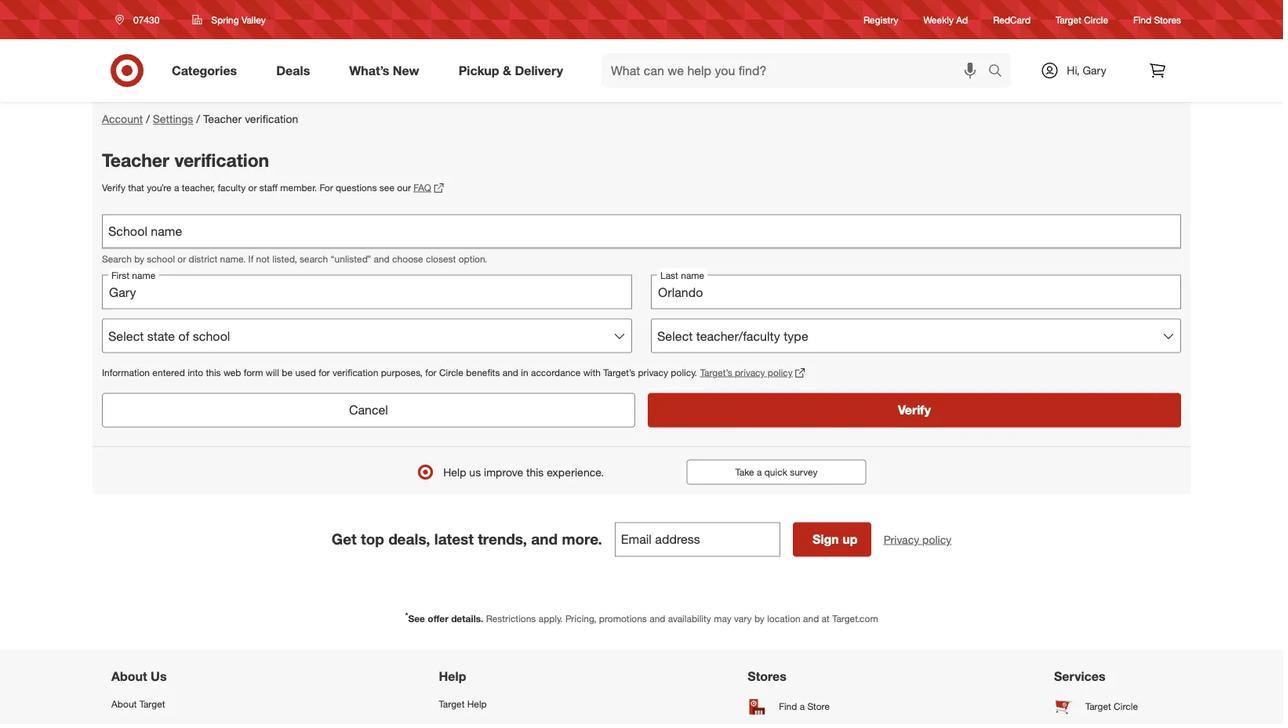Task type: locate. For each thing, give the bounding box(es) containing it.
by inside * see offer details. restrictions apply. pricing, promotions and availability may vary by location and at target.com
[[754, 613, 765, 625]]

target inside target help "link"
[[439, 699, 465, 710]]

at
[[822, 613, 830, 625]]

/ left settings "link"
[[146, 112, 150, 126]]

1 vertical spatial find
[[779, 701, 797, 713]]

school
[[147, 253, 175, 265]]

may
[[714, 613, 732, 625]]

1 vertical spatial help
[[439, 670, 466, 685]]

this right improve
[[526, 466, 544, 479]]

1 horizontal spatial by
[[754, 613, 765, 625]]

0 horizontal spatial stores
[[748, 670, 786, 685]]

1 vertical spatial a
[[757, 467, 762, 478]]

target circle down services
[[1085, 701, 1138, 713]]

0 horizontal spatial a
[[174, 182, 179, 194]]

0 vertical spatial stores
[[1154, 14, 1181, 25]]

and left availability
[[650, 613, 665, 625]]

a for take a quick survey
[[757, 467, 762, 478]]

and
[[374, 253, 390, 265], [503, 367, 518, 379], [531, 531, 558, 549], [650, 613, 665, 625], [803, 613, 819, 625]]

find for find a store
[[779, 701, 797, 713]]

restrictions
[[486, 613, 536, 625]]

about
[[111, 670, 147, 685], [111, 699, 137, 710]]

that
[[128, 182, 144, 194]]

ad
[[956, 14, 968, 25]]

sign
[[813, 532, 839, 548]]

target's right with
[[603, 367, 635, 379]]

1 horizontal spatial this
[[526, 466, 544, 479]]

or
[[248, 182, 257, 194], [178, 253, 186, 265]]

privacy right the policy.
[[735, 367, 765, 379]]

0 vertical spatial this
[[206, 367, 221, 379]]

help
[[443, 466, 466, 479], [439, 670, 466, 685], [467, 699, 487, 710]]

1 vertical spatial by
[[754, 613, 765, 625]]

about up about target in the left of the page
[[111, 670, 147, 685]]

1 horizontal spatial verify
[[898, 403, 931, 418]]

into
[[188, 367, 203, 379]]

by right vary
[[754, 613, 765, 625]]

verification down deals
[[245, 112, 298, 126]]

2 for from the left
[[425, 367, 437, 379]]

this right into
[[206, 367, 221, 379]]

you're
[[147, 182, 172, 194]]

closest
[[426, 253, 456, 265]]

find inside find a store link
[[779, 701, 797, 713]]

1 horizontal spatial for
[[425, 367, 437, 379]]

top
[[361, 531, 384, 549]]

2 about from the top
[[111, 699, 137, 710]]

teacher right the settings
[[203, 112, 242, 126]]

improve
[[484, 466, 523, 479]]

target circle up hi, gary
[[1056, 14, 1108, 25]]

cancel button
[[102, 393, 635, 428]]

gary
[[1083, 64, 1106, 77]]

with
[[583, 367, 601, 379]]

spring valley button
[[182, 5, 276, 34]]

0 vertical spatial find
[[1133, 14, 1151, 25]]

1 horizontal spatial privacy
[[735, 367, 765, 379]]

find inside find stores link
[[1133, 14, 1151, 25]]

a left 'store'
[[800, 701, 805, 713]]

0 horizontal spatial verify
[[102, 182, 125, 194]]

help inside "link"
[[467, 699, 487, 710]]

What can we help you find? suggestions appear below search field
[[602, 53, 992, 88]]

account / settings / teacher verification
[[102, 112, 298, 126]]

0 vertical spatial by
[[134, 253, 144, 265]]

0 horizontal spatial privacy
[[638, 367, 668, 379]]

settings link
[[153, 112, 193, 126]]

about down 'about us'
[[111, 699, 137, 710]]

0 horizontal spatial /
[[146, 112, 150, 126]]

0 vertical spatial a
[[174, 182, 179, 194]]

a
[[174, 182, 179, 194], [757, 467, 762, 478], [800, 701, 805, 713]]

1 horizontal spatial search
[[981, 64, 1019, 80]]

a right 'take'
[[757, 467, 762, 478]]

None text field
[[102, 215, 1181, 249], [102, 275, 632, 310], [651, 275, 1181, 310], [102, 215, 1181, 249], [102, 275, 632, 310], [651, 275, 1181, 310]]

about for about us
[[111, 670, 147, 685]]

deals
[[276, 63, 310, 78]]

None text field
[[615, 523, 780, 557]]

circle
[[1084, 14, 1108, 25], [439, 367, 463, 379], [1114, 701, 1138, 713]]

0 vertical spatial search
[[981, 64, 1019, 80]]

used
[[295, 367, 316, 379]]

for right used on the bottom left of page
[[319, 367, 330, 379]]

0 vertical spatial verify
[[102, 182, 125, 194]]

spring
[[211, 14, 239, 25]]

0 vertical spatial or
[[248, 182, 257, 194]]

0 horizontal spatial circle
[[439, 367, 463, 379]]

/ right settings "link"
[[196, 112, 200, 126]]

for
[[319, 367, 330, 379], [425, 367, 437, 379]]

target circle link down services
[[1054, 692, 1172, 723]]

1 horizontal spatial or
[[248, 182, 257, 194]]

by
[[134, 253, 144, 265], [754, 613, 765, 625]]

redcard link
[[993, 13, 1031, 26]]

1 vertical spatial target circle link
[[1054, 692, 1172, 723]]

2 vertical spatial a
[[800, 701, 805, 713]]

0 vertical spatial policy
[[768, 367, 793, 379]]

0 vertical spatial verification
[[245, 112, 298, 126]]

find a store
[[779, 701, 830, 713]]

store
[[807, 701, 830, 713]]

1 horizontal spatial /
[[196, 112, 200, 126]]

privacy policy link
[[884, 532, 952, 548]]

2 target's from the left
[[700, 367, 732, 379]]

name.
[[220, 253, 246, 265]]

stores
[[1154, 14, 1181, 25], [748, 670, 786, 685]]

categories link
[[158, 53, 257, 88]]

2 privacy from the left
[[735, 367, 765, 379]]

verification
[[245, 112, 298, 126], [174, 149, 269, 171], [332, 367, 378, 379]]

0 vertical spatial circle
[[1084, 14, 1108, 25]]

help for help us improve this experience.
[[443, 466, 466, 479]]

account
[[102, 112, 143, 126]]

privacy policy
[[884, 533, 952, 547]]

benefits
[[466, 367, 500, 379]]

07430
[[133, 14, 160, 25]]

0 vertical spatial target circle
[[1056, 14, 1108, 25]]

what's new link
[[336, 53, 439, 88]]

sign up button
[[793, 523, 871, 557]]

teacher verification
[[102, 149, 269, 171]]

target circle link
[[1056, 13, 1108, 26], [1054, 692, 1172, 723]]

form
[[244, 367, 263, 379]]

1 vertical spatial verify
[[898, 403, 931, 418]]

target's right the policy.
[[700, 367, 732, 379]]

pricing,
[[565, 613, 596, 625]]

verification up cancel
[[332, 367, 378, 379]]

1 vertical spatial this
[[526, 466, 544, 479]]

verification up faculty
[[174, 149, 269, 171]]

target help link
[[439, 692, 539, 718]]

0 horizontal spatial this
[[206, 367, 221, 379]]

about target link
[[111, 692, 230, 718]]

registry
[[864, 14, 898, 25]]

or right school on the left of the page
[[178, 253, 186, 265]]

by left school on the left of the page
[[134, 253, 144, 265]]

1 horizontal spatial policy
[[922, 533, 952, 547]]

2 horizontal spatial a
[[800, 701, 805, 713]]

1 horizontal spatial target's
[[700, 367, 732, 379]]

1 vertical spatial stores
[[748, 670, 786, 685]]

0 horizontal spatial find
[[779, 701, 797, 713]]

0 horizontal spatial target's
[[603, 367, 635, 379]]

2 vertical spatial help
[[467, 699, 487, 710]]

1 vertical spatial about
[[111, 699, 137, 710]]

search down "redcard" link
[[981, 64, 1019, 80]]

0 horizontal spatial for
[[319, 367, 330, 379]]

what's
[[349, 63, 389, 78]]

0 horizontal spatial policy
[[768, 367, 793, 379]]

1 about from the top
[[111, 670, 147, 685]]

0 horizontal spatial by
[[134, 253, 144, 265]]

0 horizontal spatial teacher
[[102, 149, 169, 171]]

details.
[[451, 613, 483, 625]]

target circle link up hi, gary
[[1056, 13, 1108, 26]]

this for web
[[206, 367, 221, 379]]

a inside button
[[757, 467, 762, 478]]

1 horizontal spatial find
[[1133, 14, 1151, 25]]

about inside 'link'
[[111, 699, 137, 710]]

1 horizontal spatial teacher
[[203, 112, 242, 126]]

for right 'purposes,'
[[425, 367, 437, 379]]

listed,
[[272, 253, 297, 265]]

search right listed,
[[300, 253, 328, 265]]

1 vertical spatial target circle
[[1085, 701, 1138, 713]]

1 vertical spatial teacher
[[102, 149, 169, 171]]

weekly
[[924, 14, 954, 25]]

or left staff
[[248, 182, 257, 194]]

0 vertical spatial help
[[443, 466, 466, 479]]

verify inside verify button
[[898, 403, 931, 418]]

a right the you're
[[174, 182, 179, 194]]

1 horizontal spatial a
[[757, 467, 762, 478]]

target
[[1056, 14, 1081, 25], [139, 699, 165, 710], [439, 699, 465, 710], [1085, 701, 1111, 713]]

find stores link
[[1133, 13, 1181, 26]]

information
[[102, 367, 150, 379]]

0 horizontal spatial search
[[300, 253, 328, 265]]

2 horizontal spatial circle
[[1114, 701, 1138, 713]]

verify
[[102, 182, 125, 194], [898, 403, 931, 418]]

pickup & delivery
[[459, 63, 563, 78]]

up
[[843, 532, 858, 548]]

search
[[981, 64, 1019, 80], [300, 253, 328, 265]]

us
[[469, 466, 481, 479]]

teacher up the that at the left top
[[102, 149, 169, 171]]

1 vertical spatial or
[[178, 253, 186, 265]]

0 vertical spatial about
[[111, 670, 147, 685]]

target circle
[[1056, 14, 1108, 25], [1085, 701, 1138, 713]]

get
[[332, 531, 357, 549]]

not
[[256, 253, 270, 265]]

teacher
[[203, 112, 242, 126], [102, 149, 169, 171]]

verify button
[[648, 393, 1181, 428]]

1 vertical spatial search
[[300, 253, 328, 265]]

privacy left the policy.
[[638, 367, 668, 379]]

and left more.
[[531, 531, 558, 549]]



Task type: vqa. For each thing, say whether or not it's contained in the screenshot.
Registry link
yes



Task type: describe. For each thing, give the bounding box(es) containing it.
target.com
[[832, 613, 878, 625]]

find stores
[[1133, 14, 1181, 25]]

promotions
[[599, 613, 647, 625]]

redcard
[[993, 14, 1031, 25]]

search
[[102, 253, 132, 265]]

0 vertical spatial teacher
[[203, 112, 242, 126]]

1 privacy from the left
[[638, 367, 668, 379]]

search button
[[981, 53, 1019, 91]]

1 for from the left
[[319, 367, 330, 379]]

take a quick survey button
[[687, 460, 866, 485]]

latest
[[434, 531, 474, 549]]

teacher,
[[182, 182, 215, 194]]

1 horizontal spatial stores
[[1154, 14, 1181, 25]]

choose
[[392, 253, 423, 265]]

new
[[393, 63, 419, 78]]

questions
[[336, 182, 377, 194]]

2 vertical spatial verification
[[332, 367, 378, 379]]

deals,
[[388, 531, 430, 549]]

if
[[248, 253, 254, 265]]

target's privacy policy link
[[700, 367, 805, 379]]

district
[[189, 253, 217, 265]]

accordance
[[531, 367, 581, 379]]

offer
[[428, 613, 448, 625]]

and left in
[[503, 367, 518, 379]]

1 vertical spatial policy
[[922, 533, 952, 547]]

deals link
[[263, 53, 330, 88]]

target inside the about target 'link'
[[139, 699, 165, 710]]

faculty
[[218, 182, 246, 194]]

location
[[767, 613, 801, 625]]

0 vertical spatial target circle link
[[1056, 13, 1108, 26]]

find a store link
[[748, 692, 845, 723]]

account link
[[102, 112, 143, 126]]

* see offer details. restrictions apply. pricing, promotions and availability may vary by location and at target.com
[[405, 611, 878, 625]]

our
[[397, 182, 411, 194]]

weekly ad link
[[924, 13, 968, 26]]

vary
[[734, 613, 752, 625]]

faq link
[[414, 182, 444, 194]]

pickup
[[459, 63, 499, 78]]

categories
[[172, 63, 237, 78]]

web
[[223, 367, 241, 379]]

&
[[503, 63, 511, 78]]

1 vertical spatial circle
[[439, 367, 463, 379]]

what's new
[[349, 63, 419, 78]]

hi, gary
[[1067, 64, 1106, 77]]

target help
[[439, 699, 487, 710]]

be
[[282, 367, 293, 379]]

member.
[[280, 182, 317, 194]]

help for help
[[439, 670, 466, 685]]

find for find stores
[[1133, 14, 1151, 25]]

us
[[151, 670, 167, 685]]

registry link
[[864, 13, 898, 26]]

valley
[[242, 14, 266, 25]]

more.
[[562, 531, 602, 549]]

2 / from the left
[[196, 112, 200, 126]]

weekly ad
[[924, 14, 968, 25]]

will
[[266, 367, 279, 379]]

see
[[379, 182, 395, 194]]

cancel
[[349, 403, 388, 418]]

and left choose
[[374, 253, 390, 265]]

survey
[[790, 467, 818, 478]]

1 horizontal spatial circle
[[1084, 14, 1108, 25]]

availability
[[668, 613, 711, 625]]

and left at
[[803, 613, 819, 625]]

entered
[[152, 367, 185, 379]]

privacy
[[884, 533, 919, 547]]

2 vertical spatial circle
[[1114, 701, 1138, 713]]

information entered into this web form will be used for verification purposes, for circle benefits and in accordance with target's privacy policy. target's privacy policy
[[102, 367, 793, 379]]

07430 button
[[105, 5, 176, 34]]

trends,
[[478, 531, 527, 549]]

pickup & delivery link
[[445, 53, 583, 88]]

purposes,
[[381, 367, 423, 379]]

services
[[1054, 670, 1106, 685]]

delivery
[[515, 63, 563, 78]]

experience.
[[547, 466, 604, 479]]

faq
[[414, 182, 431, 194]]

hi,
[[1067, 64, 1080, 77]]

verify for verify that you're a teacher, faculty or staff member. for questions see our faq
[[102, 182, 125, 194]]

take
[[735, 467, 754, 478]]

help us improve this experience.
[[443, 466, 604, 479]]

policy.
[[671, 367, 697, 379]]

1 vertical spatial verification
[[174, 149, 269, 171]]

sign up
[[813, 532, 858, 548]]

0 horizontal spatial or
[[178, 253, 186, 265]]

a for find a store
[[800, 701, 805, 713]]

settings
[[153, 112, 193, 126]]

quick
[[764, 467, 787, 478]]

about target
[[111, 699, 165, 710]]

get top deals, latest trends, and more.
[[332, 531, 602, 549]]

apply.
[[539, 613, 563, 625]]

"unlisted"
[[331, 253, 371, 265]]

this for experience.
[[526, 466, 544, 479]]

verify for verify
[[898, 403, 931, 418]]

1 target's from the left
[[603, 367, 635, 379]]

about for about target
[[111, 699, 137, 710]]

1 / from the left
[[146, 112, 150, 126]]



